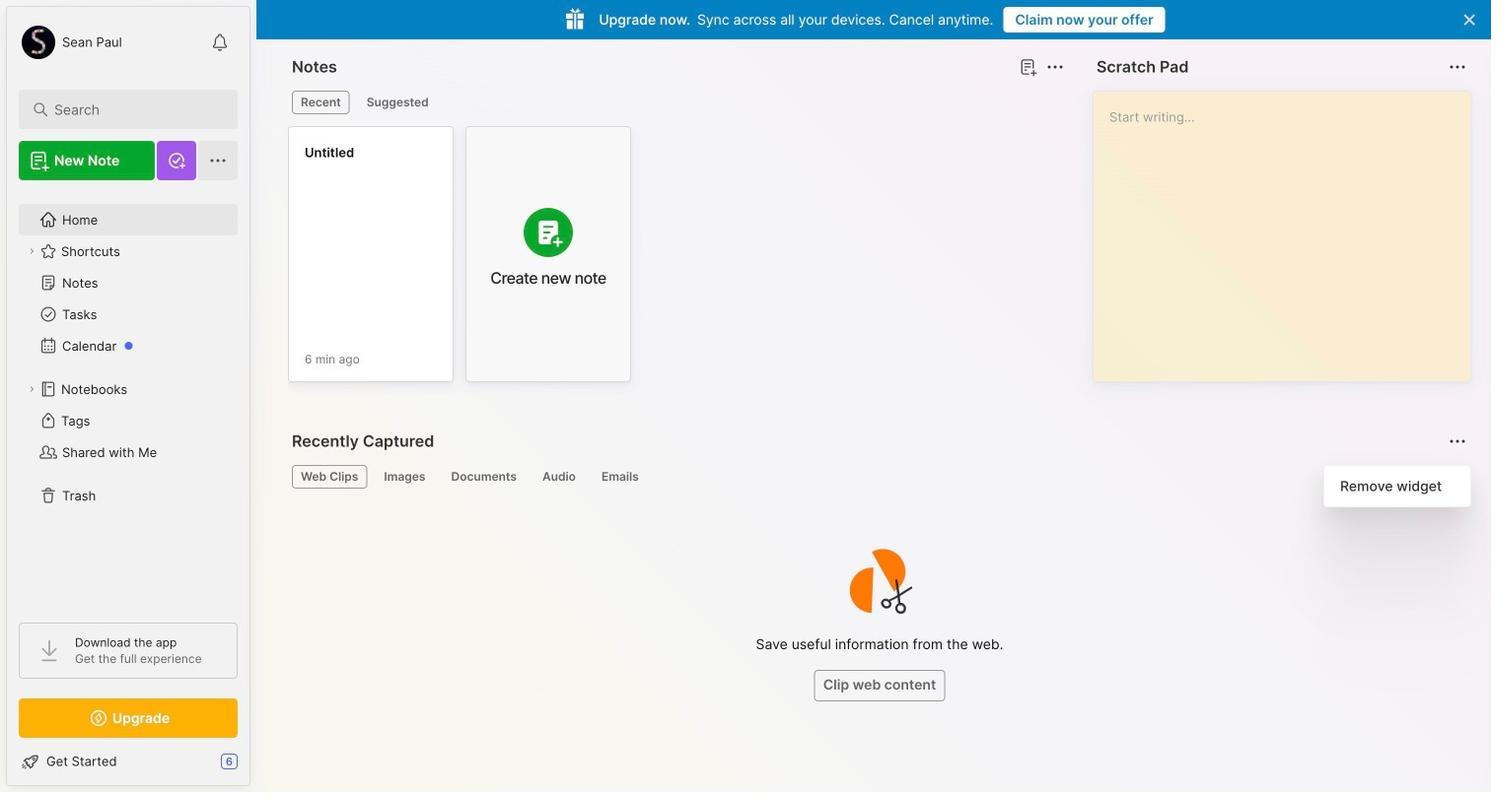 Task type: vqa. For each thing, say whether or not it's contained in the screenshot.
group
no



Task type: describe. For each thing, give the bounding box(es) containing it.
main element
[[0, 0, 256, 793]]

click to collapse image
[[249, 756, 264, 780]]

Help and Learning task checklist field
[[7, 747, 250, 778]]

Account field
[[19, 23, 122, 62]]

expand notebooks image
[[26, 384, 37, 395]]

none search field inside the main element
[[54, 98, 212, 121]]

tree inside the main element
[[7, 192, 250, 606]]



Task type: locate. For each thing, give the bounding box(es) containing it.
0 vertical spatial tab list
[[292, 91, 1061, 114]]

2 tab list from the top
[[292, 466, 1464, 489]]

row group
[[288, 126, 643, 395]]

1 tab list from the top
[[292, 91, 1061, 114]]

tab list
[[292, 91, 1061, 114], [292, 466, 1464, 489]]

Search text field
[[54, 101, 212, 119]]

more actions image
[[1043, 55, 1067, 79], [1446, 55, 1470, 79], [1446, 430, 1470, 454]]

tab
[[292, 91, 350, 114], [358, 91, 438, 114], [292, 466, 367, 489], [375, 466, 434, 489], [442, 466, 526, 489], [534, 466, 585, 489], [593, 466, 648, 489]]

1 vertical spatial tab list
[[292, 466, 1464, 489]]

tree
[[7, 192, 250, 606]]

More actions field
[[1042, 53, 1069, 81], [1444, 53, 1472, 81], [1444, 428, 1472, 456]]

Start writing… text field
[[1110, 92, 1470, 366]]

None search field
[[54, 98, 212, 121]]



